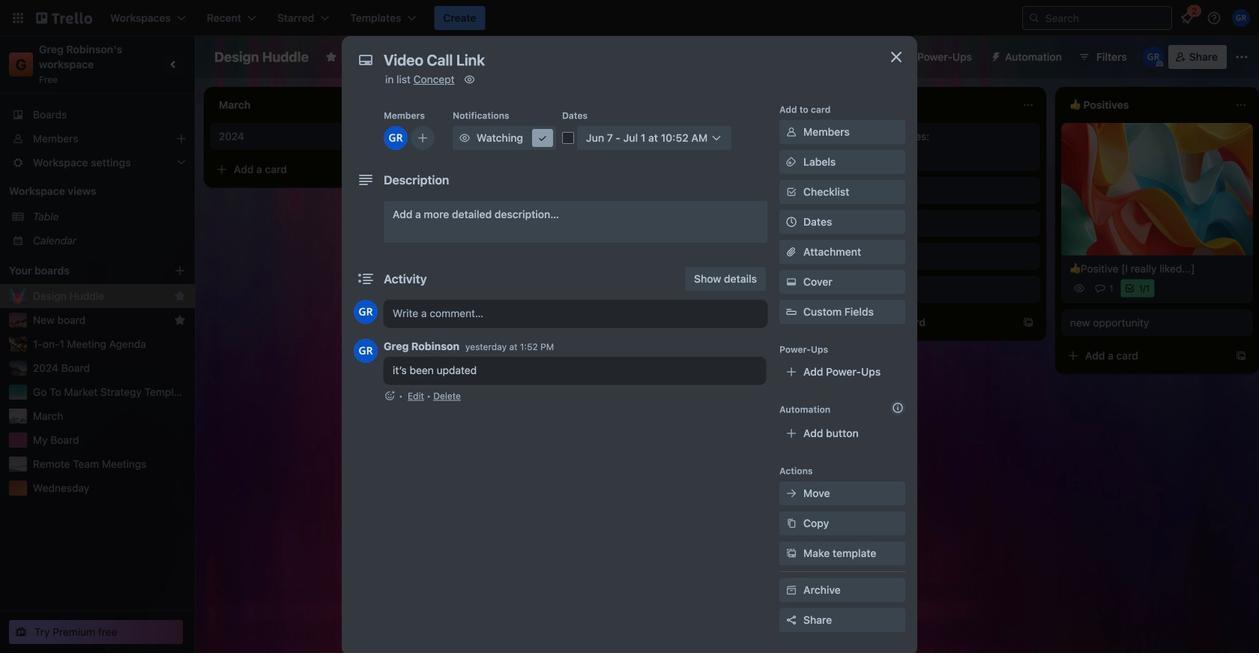 Task type: describe. For each thing, give the bounding box(es) containing it.
Mark due date as complete checkbox
[[562, 132, 574, 144]]

0 vertical spatial create from template… image
[[810, 184, 822, 196]]

show menu image
[[1235, 49, 1250, 64]]

0 horizontal spatial create from template… image
[[597, 349, 609, 361]]

primary element
[[0, 0, 1260, 36]]

Write a comment text field
[[384, 300, 768, 327]]

1 horizontal spatial create from template… image
[[1236, 350, 1248, 362]]

add board image
[[174, 265, 186, 277]]

open information menu image
[[1207, 10, 1222, 25]]

2 notifications image
[[1179, 9, 1197, 27]]

board image
[[484, 50, 496, 62]]



Task type: vqa. For each thing, say whether or not it's contained in the screenshot.
Show Menu image
yes



Task type: locate. For each thing, give the bounding box(es) containing it.
create from template… image
[[810, 184, 822, 196], [1023, 316, 1035, 328], [597, 349, 609, 361]]

0 vertical spatial starred icon image
[[174, 290, 186, 302]]

your boards with 9 items element
[[9, 262, 151, 280]]

2 starred icon image from the top
[[174, 314, 186, 326]]

0 horizontal spatial greg robinson (gregrobinson96) image
[[354, 300, 378, 324]]

sm image
[[984, 45, 1005, 66], [462, 72, 477, 87], [457, 130, 472, 145], [784, 154, 799, 169], [784, 274, 799, 289]]

2 horizontal spatial create from template… image
[[1023, 316, 1035, 328]]

0 vertical spatial create from template… image
[[384, 163, 396, 175]]

Search field
[[1041, 7, 1172, 28]]

create from template… image
[[384, 163, 396, 175], [1236, 350, 1248, 362]]

0 horizontal spatial create from template… image
[[384, 163, 396, 175]]

1 vertical spatial starred icon image
[[174, 314, 186, 326]]

greg robinson (gregrobinson96) image
[[354, 300, 378, 324], [591, 312, 609, 330]]

None text field
[[376, 46, 871, 73]]

add reaction image
[[384, 388, 396, 403]]

sm image
[[784, 124, 799, 139], [535, 130, 550, 145], [784, 486, 799, 501], [784, 516, 799, 531], [784, 546, 799, 561], [784, 583, 799, 598]]

1 starred icon image from the top
[[174, 290, 186, 302]]

add members to card image
[[417, 130, 429, 145]]

1 horizontal spatial greg robinson (gregrobinson96) image
[[591, 312, 609, 330]]

1 vertical spatial create from template… image
[[1236, 350, 1248, 362]]

Board name text field
[[207, 45, 316, 69]]

star or unstar board image
[[325, 51, 337, 63]]

2 vertical spatial create from template… image
[[597, 349, 609, 361]]

close dialog image
[[888, 48, 906, 66]]

search image
[[1029, 12, 1041, 24]]

1 vertical spatial create from template… image
[[1023, 316, 1035, 328]]

None checkbox
[[432, 312, 506, 330]]

1 horizontal spatial create from template… image
[[810, 184, 822, 196]]

greg robinson (gregrobinson96) image
[[1233, 9, 1251, 27], [1143, 46, 1164, 67], [384, 126, 408, 150], [354, 339, 378, 363]]

starred icon image
[[174, 290, 186, 302], [174, 314, 186, 326]]



